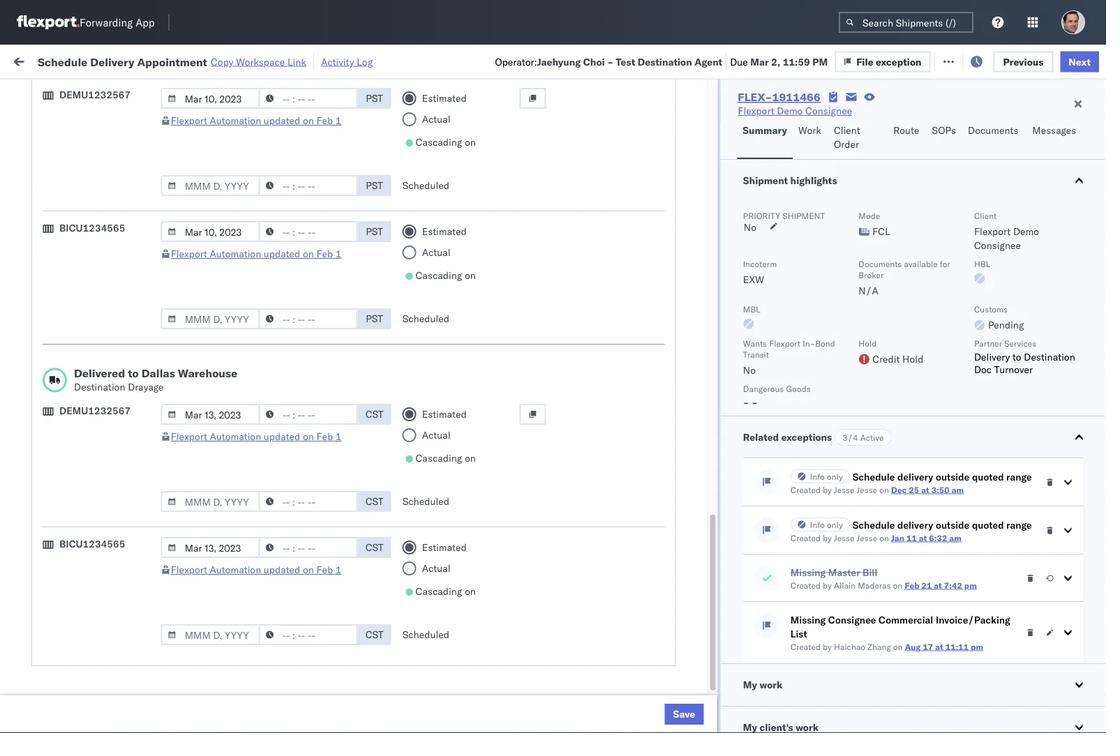 Task type: locate. For each thing, give the bounding box(es) containing it.
outside for 6:32
[[936, 519, 969, 532]]

1 vertical spatial honeywell - test account
[[609, 384, 724, 396]]

route button
[[888, 118, 927, 159]]

1 flex-2097290 from the top
[[771, 661, 843, 673]]

-- : -- -- text field for demu1232567 mmm d, yyyy text box
[[259, 175, 358, 196]]

flex-1977428 for schedule pickup from los angeles, ca
[[771, 354, 843, 366]]

1 vertical spatial range
[[1006, 519, 1032, 532]]

1 vertical spatial work
[[799, 124, 821, 136]]

clearance for 12:00 pm pst, feb 20, 2023
[[108, 315, 153, 327]]

info up 1919147
[[810, 520, 825, 530]]

delivered
[[74, 366, 125, 380]]

3 bicu1234565, demu1232567 from the top
[[860, 630, 1002, 642]]

honeywell for confirm pickup from los angeles, ca
[[609, 446, 655, 458]]

1 vertical spatial destination
[[1024, 351, 1075, 363]]

-
[[607, 55, 613, 68], [586, 200, 592, 212], [720, 261, 726, 274], [720, 292, 726, 304], [720, 323, 726, 335], [657, 354, 663, 366], [657, 384, 663, 396], [743, 396, 749, 409], [751, 396, 758, 409], [657, 446, 663, 458], [629, 507, 635, 519], [720, 507, 726, 519], [951, 538, 957, 550], [957, 538, 963, 550], [951, 568, 957, 581], [957, 568, 963, 581], [951, 599, 957, 611], [957, 599, 963, 611], [951, 630, 957, 642], [957, 630, 963, 642]]

1 mawb1234 from the top
[[951, 261, 1005, 274]]

0 vertical spatial only
[[827, 471, 843, 482]]

0 vertical spatial flex-1988285
[[771, 200, 843, 212]]

5 ca from the top
[[32, 452, 45, 464]]

clearance
[[108, 100, 153, 112], [108, 315, 153, 327]]

schedule pickup from los angeles, ca button
[[32, 130, 198, 159], [32, 192, 198, 221], [32, 345, 198, 374], [32, 560, 198, 589], [32, 591, 198, 620]]

flexport automation updated on feb 1 down progress
[[171, 114, 342, 127]]

4 -- from the top
[[951, 630, 963, 642]]

upload customs clearance documents button for 12:00 pm pst, feb 20, 2023
[[32, 314, 198, 344]]

created inside missing consignee commercial invoice/packing list created by haichao zhang on aug 17 at 11:11 pm
[[790, 642, 820, 652]]

4 schedule delivery appointment from the top
[[32, 384, 172, 396]]

at right 17
[[935, 642, 943, 652]]

confirm pickup from los angeles, ca up confirm delivery
[[32, 438, 183, 464]]

destination left the agent
[[638, 55, 692, 68]]

2, for schedule delivery appointment
[[317, 630, 326, 642]]

bicu1234565 for pst
[[59, 222, 125, 234]]

2 schedule delivery appointment link from the top
[[32, 229, 172, 243]]

1 maeu1234567 from the top
[[860, 353, 930, 365]]

jesse left jan
[[856, 533, 877, 543]]

2 vertical spatial confirm
[[32, 476, 68, 488]]

0 vertical spatial flex-1977428
[[771, 354, 843, 366]]

1 vertical spatial outside
[[936, 519, 969, 532]]

3 lcl from the top
[[458, 446, 475, 458]]

confirm inside button
[[32, 476, 68, 488]]

pickup
[[76, 131, 106, 143], [76, 192, 106, 205], [76, 254, 106, 266], [76, 346, 106, 358], [70, 407, 100, 419], [70, 438, 100, 450], [76, 530, 106, 542], [76, 561, 106, 573], [76, 592, 106, 604], [76, 684, 106, 696]]

otter for schedule pickup from los angeles, ca
[[609, 200, 632, 212]]

12:00 down 9:30
[[225, 476, 252, 489]]

1 vertical spatial honeywell
[[609, 384, 655, 396]]

5 schedule pickup from los angeles, ca button from the top
[[32, 591, 198, 620]]

1 vertical spatial 10:44
[[225, 691, 252, 704]]

work
[[152, 54, 176, 66], [799, 124, 821, 136]]

1 for third flexport automation updated on feb 1 button from the top
[[336, 431, 342, 443]]

llc
[[679, 200, 697, 212], [679, 231, 697, 243]]

1 vertical spatial lcl
[[458, 231, 475, 243]]

2 honeywell from the top
[[609, 384, 655, 396]]

flexport automation updated on feb 1 up 12:30
[[171, 248, 342, 260]]

0 vertical spatial 11:59 pm pst, mar 2, 2023
[[225, 568, 352, 581]]

integration test account - on ag for 12:00 pm pst, feb 20, 2023
[[609, 323, 759, 335]]

client up order
[[834, 124, 860, 136]]

3 scheduled from the top
[[402, 496, 449, 508]]

0 vertical spatial 10:44 am pst, mar 3, 2023
[[225, 661, 353, 673]]

mbl/mawb numbers
[[951, 114, 1036, 125]]

on for 12:00 pm pst, feb 20, 2023
[[728, 323, 743, 335]]

1 air from the top
[[427, 108, 440, 120]]

feb left the 9,
[[296, 108, 313, 120]]

integration for 12:00 pm pst, feb 20, 2023
[[609, 323, 657, 335]]

9:30
[[225, 446, 246, 458]]

1 flex-1911408 from the top
[[771, 139, 843, 151]]

filtered
[[14, 86, 48, 98]]

1 for fourth flexport automation updated on feb 1 button from the bottom of the page
[[336, 114, 342, 127]]

1 vertical spatial otter products, llc
[[609, 231, 697, 243]]

schedule pickup from los angeles, ca link for 3rd schedule pickup from los angeles, ca button
[[32, 345, 198, 373]]

-- : -- -- text field for cst
[[259, 537, 358, 558]]

1 schedule pickup from los angeles, ca button from the top
[[32, 130, 198, 159]]

updated up 9:30 am pst, feb 24, 2023
[[264, 431, 300, 443]]

0 vertical spatial otter products, llc
[[609, 200, 697, 212]]

1 vertical spatial am
[[949, 533, 961, 543]]

hold up credit
[[858, 338, 877, 349]]

missing inside missing master bill created by allain maderas on feb 21 at 7:42 pm
[[790, 567, 826, 579]]

flexport automation updated on feb 1
[[171, 114, 342, 127], [171, 248, 342, 260], [171, 431, 342, 443], [171, 564, 342, 576]]

info
[[810, 471, 825, 482], [810, 520, 825, 530]]

mawb1234
[[951, 261, 1005, 274], [951, 292, 1005, 304]]

1911408 down work button
[[801, 169, 843, 181]]

flex-1919147
[[771, 538, 843, 550]]

demo123 right 3:50
[[951, 476, 998, 489]]

16, for schedule delivery appointment
[[315, 231, 331, 243]]

1 for fourth flexport automation updated on feb 1 button from the top of the page
[[336, 564, 342, 576]]

wants
[[743, 338, 767, 349]]

2 ocean fcl from the top
[[427, 169, 476, 181]]

honeywell - test account for schedule pickup from los angeles, ca
[[609, 354, 724, 366]]

688
[[272, 54, 290, 66]]

in-
[[802, 338, 815, 349]]

5 schedule delivery appointment from the top
[[32, 629, 172, 641]]

2 confirm pickup from los angeles, ca button from the top
[[32, 437, 198, 467]]

confirm pickup from los angeles, ca for 9:30
[[32, 438, 183, 464]]

1988285 down the shipment
[[801, 231, 843, 243]]

on inside missing consignee commercial invoice/packing list created by haichao zhang on aug 17 at 11:11 pm
[[893, 642, 903, 652]]

11:59 pm pst, mar 2, 2023 for schedule pickup from los angeles, ca
[[225, 568, 352, 581]]

client inside the client flexport demo consignee incoterm exw
[[974, 210, 997, 221]]

1 vertical spatial info
[[810, 520, 825, 530]]

mmm d, yyyy text field up 12:30
[[161, 221, 260, 242]]

flex-1977428 button
[[748, 350, 846, 370], [748, 350, 846, 370], [748, 381, 846, 400], [748, 381, 846, 400], [748, 442, 846, 462], [748, 442, 846, 462]]

upload customs clearance documents link for 10:00 pm pst, feb 9, 2023
[[32, 99, 198, 127]]

3 flexport automation updated on feb 1 from the top
[[171, 431, 342, 443]]

10:44 am pst, mar 3, 2023
[[225, 661, 353, 673], [225, 691, 353, 704]]

1 lcl from the top
[[458, 200, 475, 212]]

1 vertical spatial 11:59 pm pst, feb 16, 2023
[[225, 231, 357, 243]]

0 vertical spatial b.v
[[732, 661, 748, 673]]

flexport automation updated on feb 1 button up 12:30
[[171, 248, 342, 260]]

11:59
[[783, 55, 810, 68], [225, 169, 252, 181], [225, 200, 252, 212], [225, 231, 252, 243], [225, 415, 252, 427], [225, 538, 252, 550], [225, 568, 252, 581], [225, 630, 252, 642]]

bicu1234565 up schedule pickup from los angeles international airport in the top of the page
[[59, 222, 125, 234]]

mbl/mawb numbers button
[[944, 111, 1104, 125]]

0 vertical spatial delivery
[[897, 471, 933, 483]]

resize handle column header
[[200, 108, 216, 734], [355, 108, 371, 734], [403, 108, 420, 734], [494, 108, 511, 734], [585, 108, 602, 734], [724, 108, 741, 734], [836, 108, 853, 734], [927, 108, 944, 734], [1071, 108, 1087, 734]]

11:59 pm pst, feb 16, 2023 up 12:30 pm pst, feb 17, 2023
[[225, 231, 357, 243]]

to inside delivered to dallas warehouse destination drayage
[[128, 366, 139, 380]]

0 vertical spatial ocean lcl
[[427, 200, 475, 212]]

0 vertical spatial confirm pickup from los angeles, ca link
[[32, 407, 198, 434]]

los
[[132, 131, 147, 143], [132, 192, 147, 205], [132, 254, 147, 266], [132, 346, 147, 358], [126, 407, 142, 419], [126, 438, 142, 450], [132, 530, 147, 542], [132, 561, 147, 573], [132, 592, 147, 604]]

1 mmm d, yyyy text field from the top
[[161, 88, 260, 109]]

3 honeywell from the top
[[609, 446, 655, 458]]

schedule pickup from los angeles, ca link for 1st schedule pickup from los angeles, ca button from the top of the page
[[32, 130, 198, 158]]

flex-1911408 for 11:59 pm pst, feb 14, 2023
[[771, 169, 843, 181]]

2 air from the top
[[427, 261, 440, 274]]

schedule inside schedule pickup from amsterdam airport schiphol, haarlemmermeer, netherlands
[[32, 684, 73, 696]]

2 horizontal spatial destination
[[1024, 351, 1075, 363]]

confirm pickup from los angeles, ca button for 9:30 am pst, feb 24, 2023
[[32, 437, 198, 467]]

0 vertical spatial bleckmann
[[769, 661, 819, 673]]

1 range from the top
[[1006, 471, 1032, 483]]

11:59 for 2nd schedule pickup from los angeles, ca button from the top of the page
[[225, 200, 252, 212]]

schedule delivery appointment
[[32, 169, 172, 181], [32, 230, 172, 242], [32, 291, 172, 304], [32, 384, 172, 396], [32, 629, 172, 641], [32, 660, 172, 672]]

flxt00001977428a
[[951, 354, 1047, 366], [951, 446, 1047, 458]]

1 vertical spatial mawb1234
[[951, 292, 1005, 304]]

3 updated from the top
[[264, 431, 300, 443]]

1 upload from the top
[[32, 100, 64, 112]]

created inside missing master bill created by allain maderas on feb 21 at 7:42 pm
[[790, 580, 820, 591]]

schedule pickup from los angeles, ca
[[32, 131, 188, 157], [32, 192, 188, 218], [32, 346, 188, 372], [32, 530, 188, 556], [32, 561, 188, 587], [32, 592, 188, 618]]

2 1911408 from the top
[[801, 169, 843, 181]]

import work button
[[118, 54, 176, 66]]

1 vertical spatial quoted
[[972, 519, 1004, 532]]

10:00
[[225, 108, 252, 120]]

mmm d, yyyy text field for demu1232567
[[161, 175, 260, 196]]

flex-1911466 up the flexport demo consignee
[[738, 90, 821, 104]]

next
[[1069, 55, 1091, 68]]

2 honeywell - test account from the top
[[609, 384, 724, 396]]

0 horizontal spatial hold
[[858, 338, 877, 349]]

forwarding
[[80, 16, 133, 29]]

appointment for third schedule delivery appointment link from the top of the page
[[114, 291, 172, 304]]

flex-1911466 up list
[[771, 599, 843, 611]]

0 vertical spatial western
[[728, 261, 765, 274]]

otter for schedule delivery appointment
[[609, 231, 632, 243]]

21
[[921, 580, 932, 591]]

angeles,
[[150, 131, 188, 143], [150, 192, 188, 205], [150, 346, 188, 358], [144, 407, 183, 419], [144, 438, 183, 450], [150, 530, 188, 542], [150, 561, 188, 573], [150, 592, 188, 604]]

1 honeywell - test account from the top
[[609, 354, 724, 366]]

1 ocean from the top
[[427, 139, 456, 151]]

schedule delivery appointment button for 11:59 pm pst, mar 2, 2023
[[32, 629, 172, 644]]

0 horizontal spatial to
[[128, 366, 139, 380]]

-- : -- -- text field
[[259, 88, 358, 109], [259, 175, 358, 196], [259, 309, 358, 329], [259, 404, 358, 425], [259, 491, 358, 512]]

flexport automation updated on feb 1 button down progress
[[171, 114, 342, 127]]

1 missing from the top
[[790, 567, 826, 579]]

app
[[136, 16, 155, 29]]

1977428 down bond
[[801, 354, 843, 366]]

3 cascading from the top
[[416, 452, 462, 464]]

0 vertical spatial pm
[[964, 580, 977, 591]]

upload customs clearance documents button up the "delivered"
[[32, 314, 198, 344]]

0 vertical spatial demo
[[777, 105, 803, 117]]

4 flexport automation updated on feb 1 button from the top
[[171, 564, 342, 576]]

only up 1919147
[[827, 520, 843, 530]]

on
[[357, 54, 368, 66], [303, 114, 314, 127], [465, 136, 476, 148], [303, 248, 314, 260], [465, 269, 476, 282], [303, 431, 314, 443], [465, 452, 476, 464], [879, 485, 889, 495], [879, 533, 889, 543], [303, 564, 314, 576], [893, 580, 902, 591], [465, 586, 476, 598], [893, 642, 903, 652]]

filtered by:
[[14, 86, 64, 98]]

cascading for fourth flexport automation updated on feb 1 button from the top of the page
[[416, 586, 462, 598]]

am for confirm pickup from los angeles, ca
[[248, 446, 264, 458]]

missing
[[790, 567, 826, 579], [790, 614, 826, 626]]

flex-2150210 up flex-1919147
[[771, 507, 843, 519]]

ocean lcl for schedule pickup from los angeles, ca
[[427, 200, 475, 212]]

flex-1977428 down in-
[[771, 354, 843, 366]]

2 vertical spatial customs
[[66, 315, 106, 327]]

4 ocean from the top
[[427, 231, 456, 243]]

missing inside missing consignee commercial invoice/packing list created by haichao zhang on aug 17 at 11:11 pm
[[790, 614, 826, 626]]

2 vertical spatial lcl
[[458, 446, 475, 458]]

destination inside partner services delivery to destination doc turnover
[[1024, 351, 1075, 363]]

0 vertical spatial my
[[14, 51, 36, 70]]

feb left "17,"
[[296, 261, 313, 274]]

bicu1234565, for first schedule pickup from los angeles, ca button from the bottom
[[860, 599, 928, 611]]

demo123 down doc
[[951, 415, 998, 427]]

upload customs clearance documents button down ready
[[32, 99, 198, 129]]

0 vertical spatial mbltest1234
[[951, 200, 1017, 212]]

1 info from the top
[[810, 471, 825, 482]]

11:59 pm pst, mar 2, 2023
[[225, 568, 352, 581], [225, 630, 352, 642]]

summary button
[[737, 118, 793, 159]]

automation for mmm d, yyyy text field for fourth flexport automation updated on feb 1 button from the top of the page
[[210, 564, 261, 576]]

-- right 6:32
[[951, 538, 963, 550]]

pst
[[366, 92, 383, 104], [366, 179, 383, 192], [366, 225, 383, 238], [366, 313, 383, 325]]

flex-1988285 for schedule pickup from los angeles, ca
[[771, 200, 843, 212]]

: up the 9,
[[321, 87, 324, 97]]

flex
[[748, 114, 764, 125]]

client up hbl
[[974, 210, 997, 221]]

schedule
[[38, 55, 87, 69], [32, 131, 73, 143], [32, 169, 73, 181], [32, 192, 73, 205], [32, 230, 73, 242], [32, 254, 73, 266], [32, 291, 73, 304], [32, 346, 73, 358], [32, 384, 73, 396], [852, 471, 895, 483], [852, 519, 895, 532], [32, 530, 73, 542], [32, 561, 73, 573], [32, 592, 73, 604], [32, 629, 73, 641], [32, 660, 73, 672], [32, 684, 73, 696]]

demo inside the client flexport demo consignee incoterm exw
[[1013, 225, 1039, 238]]

0 vertical spatial info only
[[810, 471, 843, 482]]

0 vertical spatial customs
[[66, 100, 106, 112]]

1 vertical spatial 2,
[[317, 568, 326, 581]]

flex-2097290 button
[[748, 657, 846, 677], [748, 657, 846, 677], [748, 688, 846, 707], [748, 688, 846, 707]]

pm inside missing consignee commercial invoice/packing list created by haichao zhang on aug 17 at 11:11 pm
[[971, 642, 983, 652]]

1977428 down wants flexport in-bond transit no
[[801, 384, 843, 396]]

5 -- : -- -- text field from the top
[[259, 491, 358, 512]]

017482927423 down dec 25 at 3:50 am button
[[951, 507, 1023, 519]]

confirm pickup from los angeles, ca link down the drayage
[[32, 407, 198, 434]]

1 vertical spatial flxt00001977428a
[[951, 446, 1047, 458]]

1988285
[[801, 200, 843, 212], [801, 231, 843, 243]]

1 vertical spatial no
[[744, 221, 756, 233]]

10:44
[[225, 661, 252, 673], [225, 691, 252, 704]]

at inside missing master bill created by allain maderas on feb 21 at 7:42 pm
[[934, 580, 942, 591]]

ag
[[745, 323, 759, 335], [655, 507, 668, 519], [745, 507, 759, 519]]

info only down "exceptions"
[[810, 471, 843, 482]]

1 upload customs clearance documents link from the top
[[32, 99, 198, 127]]

2 vertical spatial no
[[743, 364, 756, 377]]

outside up 3:50
[[936, 471, 969, 483]]

for inside documents available for broker n/a
[[940, 259, 950, 269]]

mmm d, yyyy text field down "9:00"
[[161, 537, 260, 558]]

1 right the 9,
[[336, 114, 342, 127]]

-- : -- -- text field for mmm d, yyyy text field for third flexport automation updated on feb 1 button from the top
[[259, 404, 358, 425]]

deadline
[[225, 114, 259, 125]]

maeu1234567 for schedule pickup from los angeles, ca
[[860, 353, 930, 365]]

client for flexport
[[974, 210, 997, 221]]

flexport inside wants flexport in-bond transit no
[[769, 338, 800, 349]]

schedule delivery outside quoted range
[[852, 471, 1032, 483], [852, 519, 1032, 532]]

priority
[[743, 210, 780, 221]]

2 missing from the top
[[790, 614, 826, 626]]

1 bleckmann from the top
[[769, 661, 819, 673]]

0 vertical spatial international
[[32, 268, 89, 280]]

upload inside button
[[32, 506, 64, 519]]

4 by from the top
[[823, 642, 832, 652]]

2 schedule pickup from los angeles, ca from the top
[[32, 192, 188, 218]]

am right 6:32
[[949, 533, 961, 543]]

2 -- : -- -- text field from the top
[[259, 537, 358, 558]]

1 automation from the top
[[210, 114, 261, 127]]

1 vertical spatial confirm pickup from los angeles, ca
[[32, 438, 183, 464]]

0 vertical spatial mmm d, yyyy text field
[[161, 88, 260, 109]]

bicu1234565, demu1232567 down 21
[[860, 599, 1002, 611]]

automation down progress
[[210, 114, 261, 127]]

feb inside missing master bill created by allain maderas on feb 21 at 7:42 pm
[[905, 580, 919, 591]]

customs up the "delivered"
[[66, 315, 106, 327]]

ocean fcl for schedule delivery appointment button related to 11:59 pm pst, feb 14, 2023
[[427, 169, 476, 181]]

6 schedule delivery appointment from the top
[[32, 660, 172, 672]]

1 vertical spatial mbltest1234
[[951, 231, 1017, 243]]

1 vertical spatial clearance
[[108, 315, 153, 327]]

1 lagerfeld from the top
[[629, 661, 671, 673]]

cascading for second flexport automation updated on feb 1 button from the top of the page
[[416, 269, 462, 282]]

test
[[616, 55, 635, 68], [652, 139, 671, 151], [652, 169, 671, 181], [594, 200, 613, 212], [659, 261, 678, 274], [659, 292, 678, 304], [659, 323, 678, 335], [666, 354, 684, 366], [666, 384, 684, 396], [561, 415, 580, 427], [652, 415, 671, 427], [666, 446, 684, 458], [652, 476, 671, 489], [569, 507, 587, 519], [659, 507, 678, 519], [652, 538, 671, 550], [652, 568, 671, 581], [652, 599, 671, 611], [652, 630, 671, 642]]

1 vertical spatial upload customs clearance documents link
[[32, 314, 198, 342]]

pst,
[[272, 108, 293, 120], [272, 169, 293, 181], [272, 200, 293, 212], [272, 231, 293, 243], [272, 261, 293, 274], [272, 323, 293, 335], [272, 415, 293, 427], [267, 446, 288, 458], [273, 476, 294, 489], [267, 507, 288, 519], [272, 538, 293, 550], [272, 568, 293, 581], [272, 630, 293, 642], [273, 661, 294, 673], [273, 691, 294, 704]]

2 otter products, llc from the top
[[609, 231, 697, 243]]

1 vertical spatial flex-2097290
[[771, 691, 843, 704]]

schedule pickup from los angeles, ca link for fourth schedule pickup from los angeles, ca button from the top
[[32, 560, 198, 588]]

mmm d, yyyy text field for third flexport automation updated on feb 1 button from the top
[[161, 404, 260, 425]]

appointment for schedule delivery appointment link for 11:59 pm pst, feb 16, 2023
[[114, 230, 172, 242]]

clearance down schedule pickup from los angeles international airport button
[[108, 315, 153, 327]]

by up master at the right bottom of page
[[823, 533, 832, 543]]

at
[[292, 54, 301, 66], [921, 485, 929, 495], [919, 533, 927, 543], [934, 580, 942, 591], [935, 642, 943, 652]]

shipment highlights button
[[721, 160, 1106, 202]]

numbers for container numbers
[[860, 120, 894, 130]]

of
[[93, 506, 101, 519]]

0 vertical spatial upload
[[32, 100, 64, 112]]

documents available for broker n/a
[[858, 259, 950, 297]]

appointment
[[137, 55, 207, 69], [114, 169, 172, 181], [114, 230, 172, 242], [114, 291, 172, 304], [114, 384, 172, 396], [114, 629, 172, 641], [114, 660, 172, 672]]

1 vertical spatial karl
[[609, 691, 627, 704]]

mawb1234 right available
[[951, 261, 1005, 274]]

jesse down 3/4
[[834, 485, 854, 495]]

1 nyku9743990 from the top
[[860, 200, 929, 212]]

confirm pickup from los angeles, ca link for 11:59
[[32, 407, 198, 434]]

1 horizontal spatial work
[[759, 679, 782, 691]]

1 vertical spatial upload customs clearance documents
[[32, 315, 153, 341]]

bicu1234565
[[59, 222, 125, 234], [59, 538, 125, 550]]

0 horizontal spatial my
[[14, 51, 36, 70]]

-- down 7:42
[[951, 599, 963, 611]]

flex-1911408 for 12:00 am pst, feb 25, 2023
[[771, 476, 843, 489]]

1 horizontal spatial demo
[[1013, 225, 1039, 238]]

schedule delivery appointment for 11:59 pm pst, mar 2, 2023
[[32, 629, 172, 641]]

destination for delivered to dallas warehouse
[[74, 381, 125, 393]]

1 horizontal spatial mode
[[858, 210, 880, 221]]

bicu1234565, up the commercial
[[860, 599, 928, 611]]

delivery for 25
[[897, 471, 933, 483]]

range for jan 11 at 6:32 am
[[1006, 519, 1032, 532]]

usa
[[567, 108, 586, 120]]

upload customs clearance documents down "status"
[[32, 100, 153, 126]]

11:59 pm pst, feb 16, 2023 down 11:59 pm pst, feb 14, 2023
[[225, 200, 357, 212]]

1 vertical spatial integration test account - western digital
[[609, 292, 796, 304]]

flex-2150210 for 9:00 am pst, feb 25, 2023
[[771, 507, 843, 519]]

0 vertical spatial missing
[[790, 567, 826, 579]]

outside up 6:32
[[936, 519, 969, 532]]

link
[[287, 55, 306, 68]]

schedule delivery outside quoted range for 6:32
[[852, 519, 1032, 532]]

maeu1234567 for confirm pickup from los angeles, ca
[[860, 445, 930, 458]]

work inside button
[[799, 124, 821, 136]]

pickup inside schedule pickup from amsterdam airport schiphol, haarlemmermeer, netherlands
[[76, 684, 106, 696]]

dangerous goods - -
[[743, 384, 810, 409]]

2 demo123 from the top
[[951, 476, 998, 489]]

pm right 11:11
[[971, 642, 983, 652]]

feb
[[296, 108, 313, 120], [316, 114, 333, 127], [296, 169, 313, 181], [296, 200, 313, 212], [296, 231, 313, 243], [316, 248, 333, 260], [296, 261, 313, 274], [296, 323, 313, 335], [296, 415, 313, 427], [316, 431, 333, 443], [291, 446, 308, 458], [297, 476, 314, 489], [291, 507, 308, 519], [296, 538, 313, 550], [316, 564, 333, 576], [905, 580, 919, 591]]

3 ocean lcl from the top
[[427, 446, 475, 458]]

6 schedule pickup from los angeles, ca link from the top
[[32, 591, 198, 619]]

0 horizontal spatial destination
[[74, 381, 125, 393]]

4 ocean fcl from the top
[[427, 538, 476, 550]]

upload customs clearance documents link for 12:00 pm pst, feb 20, 2023
[[32, 314, 198, 342]]

0 vertical spatial clearance
[[108, 100, 153, 112]]

5 schedule delivery appointment button from the top
[[32, 629, 172, 644]]

0 vertical spatial flxt00001977428a
[[951, 354, 1047, 366]]

1 vertical spatial llc
[[679, 231, 697, 243]]

flxt00001977428a for confirm pickup from los angeles, ca
[[951, 446, 1047, 458]]

by inside missing consignee commercial invoice/packing list created by haichao zhang on aug 17 at 11:11 pm
[[823, 642, 832, 652]]

pm right 7:42
[[964, 580, 977, 591]]

bill
[[862, 567, 877, 579]]

n/a
[[858, 285, 878, 297]]

0 vertical spatial outside
[[936, 471, 969, 483]]

2 : from the left
[[321, 87, 324, 97]]

from inside schedule pickup from amsterdam airport schiphol, haarlemmermeer, netherlands
[[109, 684, 129, 696]]

1 vertical spatial maeu1234567
[[860, 445, 930, 458]]

2 flex-2150210 from the top
[[771, 507, 843, 519]]

schedule inside schedule pickup from los angeles international airport
[[32, 254, 73, 266]]

upload proof of delivery link
[[32, 506, 140, 520]]

1 vertical spatial -- : -- -- text field
[[259, 537, 358, 558]]

delivery inside partner services delivery to destination doc turnover
[[974, 351, 1010, 363]]

upload customs clearance documents link up the "delivered"
[[32, 314, 198, 342]]

1 vertical spatial 12:00
[[225, 476, 252, 489]]

flex-1911408 down "exceptions"
[[771, 476, 843, 489]]

flexport automation updated on feb 1 button down 11:59 pm pst, feb 27, 2023
[[171, 564, 342, 576]]

lcl for schedule delivery appointment
[[458, 231, 475, 243]]

:
[[100, 87, 103, 97], [321, 87, 324, 97]]

flexport
[[738, 105, 774, 117], [171, 114, 207, 127], [974, 225, 1010, 238], [171, 248, 207, 260], [769, 338, 800, 349], [171, 431, 207, 443], [171, 564, 207, 576]]

2 vertical spatial -- : -- -- text field
[[259, 625, 358, 646]]

llc for schedule delivery appointment
[[679, 231, 697, 243]]

1 vertical spatial info only
[[810, 520, 843, 530]]

feb down 27,
[[316, 564, 333, 576]]

1 -- : -- -- text field from the top
[[259, 88, 358, 109]]

mmm d, yyyy text field up warehouse
[[161, 309, 260, 329]]

info only
[[810, 471, 843, 482], [810, 520, 843, 530]]

Search Work text field
[[637, 50, 790, 71]]

upload customs clearance documents button
[[32, 99, 198, 129], [32, 314, 198, 344]]

to up turnover
[[1012, 351, 1021, 363]]

1 vertical spatial only
[[827, 520, 843, 530]]

partner
[[974, 338, 1002, 349]]

1 vertical spatial lagerfeld
[[629, 691, 671, 704]]

0 vertical spatial confirm pickup from los angeles, ca
[[32, 407, 183, 433]]

by left haichao
[[823, 642, 832, 652]]

bicu1234565 down upload proof of delivery button
[[59, 538, 125, 550]]

clearance for 10:00 pm pst, feb 9, 2023
[[108, 100, 153, 112]]

integration test account - western digital up mbl
[[609, 261, 796, 274]]

message (0)
[[202, 54, 260, 66]]

2 vertical spatial international
[[673, 691, 730, 704]]

file
[[868, 54, 886, 66], [857, 55, 874, 68]]

mbltest1234 for schedule delivery appointment
[[951, 231, 1017, 243]]

1 cst from the top
[[366, 408, 384, 421]]

cascading for fourth flexport automation updated on feb 1 button from the bottom of the page
[[416, 136, 462, 148]]

flexport. image
[[17, 15, 80, 29]]

digital right mbl
[[767, 292, 796, 304]]

amsterdam
[[132, 684, 182, 696]]

feb down 11:59 pm pst, feb 14, 2023
[[296, 200, 313, 212]]

destination down 'services'
[[1024, 351, 1075, 363]]

11:59 pm pst, mar 2, 2023 for schedule delivery appointment
[[225, 630, 352, 642]]

1 quoted from the top
[[972, 471, 1004, 483]]

MMM D, YYYY text field
[[161, 88, 260, 109], [161, 175, 260, 196], [161, 625, 260, 646]]

bookings
[[609, 139, 650, 151], [609, 169, 650, 181], [518, 415, 559, 427], [609, 415, 650, 427], [609, 476, 650, 489], [609, 538, 650, 550], [609, 568, 650, 581], [609, 599, 650, 611], [609, 630, 650, 642]]

11:59 pm pst, feb 16, 2023 for schedule delivery appointment
[[225, 231, 357, 243]]

(0)
[[242, 54, 260, 66]]

digital right exw
[[767, 261, 796, 274]]

MMM D, YYYY text field
[[161, 221, 260, 242], [161, 309, 260, 329], [161, 404, 260, 425], [161, 491, 260, 512], [161, 537, 260, 558]]

flex-1911408 down work button
[[771, 169, 843, 181]]

20,
[[315, 323, 331, 335]]

upload customs clearance documents link down ready
[[32, 99, 198, 127]]

created by jesse jesse on dec 25 at 3:50 am
[[790, 485, 964, 495]]

1911408 down 1989365
[[801, 139, 843, 151]]

confirm pickup from los angeles, ca for 11:59
[[32, 407, 183, 433]]

1 info only from the top
[[810, 471, 843, 482]]

1 products, from the top
[[634, 200, 677, 212]]

2 delivery from the top
[[897, 519, 933, 532]]

flexport for flexport demo consignee link
[[738, 105, 774, 117]]

2 1977428 from the top
[[801, 384, 843, 396]]

1 vertical spatial bicu1234565, demu1232567
[[860, 599, 1002, 611]]

4 schedule delivery appointment button from the top
[[32, 383, 172, 398]]

1 horizontal spatial my
[[743, 679, 757, 691]]

bicu1234565 for cst
[[59, 538, 125, 550]]

0 vertical spatial 25,
[[316, 476, 331, 489]]

flex-1977428 down "exceptions"
[[771, 446, 843, 458]]

0 vertical spatial integration test account - western digital
[[609, 261, 796, 274]]

priority shipment
[[743, 210, 825, 221]]

2 upload customs clearance documents from the top
[[32, 315, 153, 341]]

017482927423 for 12:00 pm pst, feb 20, 2023
[[951, 323, 1023, 335]]

-- : -- -- text field
[[259, 221, 358, 242], [259, 537, 358, 558], [259, 625, 358, 646]]

feb left 21
[[905, 580, 919, 591]]

0 vertical spatial info
[[810, 471, 825, 482]]

info only for created by jesse jesse on jan 11 at 6:32 am
[[810, 520, 843, 530]]

0 horizontal spatial :
[[100, 87, 103, 97]]

2 c/o from the top
[[750, 691, 767, 704]]

2 upload from the top
[[32, 315, 64, 327]]

documents
[[32, 114, 83, 126], [968, 124, 1019, 136], [858, 259, 902, 269], [32, 329, 83, 341]]

1 vertical spatial 1988285
[[801, 231, 843, 243]]

credit hold
[[872, 353, 923, 365]]

schedule delivery appointment button for 11:59 pm pst, feb 14, 2023
[[32, 168, 172, 183]]

1 vertical spatial 16,
[[315, 231, 331, 243]]

0 vertical spatial confirm pickup from los angeles, ca button
[[32, 407, 198, 436]]

1 karl lagerfeld international b.v c/o bleckmann from the top
[[609, 661, 819, 673]]

3 automation from the top
[[210, 431, 261, 443]]

honeywell - test account for confirm pickup from los angeles, ca
[[609, 446, 724, 458]]

1 bicu1234565, from the top
[[860, 568, 928, 580]]

flexport automation updated on feb 1 button up 9:30
[[171, 431, 342, 443]]

-- : -- -- text field for third mmm d, yyyy text box from the bottom of the page
[[259, 88, 358, 109]]

3 -- : -- -- text field from the top
[[259, 309, 358, 329]]

1 confirm pickup from los angeles, ca link from the top
[[32, 407, 198, 434]]

info for created by jesse jesse on jan 11 at 6:32 am
[[810, 520, 825, 530]]

mode
[[427, 114, 449, 125], [858, 210, 880, 221]]

1 horizontal spatial numbers
[[1001, 114, 1036, 125]]

numbers inside container numbers
[[860, 120, 894, 130]]

numbers inside button
[[1001, 114, 1036, 125]]

2 vertical spatial bicu1234565, demu1232567
[[860, 630, 1002, 642]]

1 vertical spatial demo
[[1013, 225, 1039, 238]]

only down 3/4
[[827, 471, 843, 482]]

automation for second flexport automation updated on feb 1 button from the top of the page mmm d, yyyy text field
[[210, 248, 261, 260]]

2 11:59 pm pst, feb 16, 2023 from the top
[[225, 231, 357, 243]]

4 1911408 from the top
[[801, 476, 843, 489]]

0 vertical spatial lagerfeld
[[629, 661, 671, 673]]

3 schedule delivery appointment button from the top
[[32, 291, 172, 306]]

1 confirm from the top
[[32, 407, 68, 419]]

quoted for created by jesse jesse on jan 11 at 6:32 am
[[972, 519, 1004, 532]]

schedule pickup from los angeles, ca link for 2nd schedule pickup from los angeles, ca button from the top of the page
[[32, 192, 198, 220]]

mmm d, yyyy text field down 9:30
[[161, 491, 260, 512]]

products, for schedule pickup from los angeles, ca
[[634, 200, 677, 212]]

4 automation from the top
[[210, 564, 261, 576]]

incoterm
[[743, 259, 777, 269]]

4 flexport automation updated on feb 1 from the top
[[171, 564, 342, 576]]

at right 21
[[934, 580, 942, 591]]

integration test account - on ag for 9:00 am pst, feb 25, 2023
[[609, 507, 759, 519]]

0 vertical spatial to
[[1012, 351, 1021, 363]]

mmm d, yyyy text field down warehouse
[[161, 404, 260, 425]]

no
[[327, 87, 338, 97], [744, 221, 756, 233], [743, 364, 756, 377]]

bicu1234565, down jan
[[860, 568, 928, 580]]

confirm pickup from los angeles, ca link up confirm delivery
[[32, 437, 198, 465]]

los inside schedule pickup from los angeles international airport
[[132, 254, 147, 266]]

2023
[[327, 108, 351, 120], [333, 169, 357, 181], [333, 200, 357, 212], [333, 231, 357, 243], [333, 261, 357, 274], [333, 323, 357, 335], [333, 415, 357, 427], [328, 446, 352, 458], [334, 476, 358, 489], [328, 507, 352, 519], [333, 538, 357, 550], [328, 568, 352, 581], [328, 630, 352, 642], [329, 661, 353, 673], [329, 691, 353, 704]]

-- right 21
[[951, 568, 963, 581]]

cascading on for -- : -- -- text box associated with demu1232567 mmm d, yyyy text box
[[416, 136, 476, 148]]

client inside 'button'
[[834, 124, 860, 136]]

destination inside delivered to dallas warehouse destination drayage
[[74, 381, 125, 393]]

mode right snooze
[[427, 114, 449, 125]]

1 by from the top
[[823, 485, 832, 495]]

017482927423
[[951, 323, 1023, 335], [951, 507, 1023, 519]]

1 vertical spatial work
[[759, 679, 782, 691]]

from inside schedule pickup from los angeles international airport
[[109, 254, 129, 266]]

schedule delivery appointment for 11:59 pm pst, feb 14, 2023
[[32, 169, 172, 181]]

1 vertical spatial b.v
[[732, 691, 748, 704]]

updated down snoozed
[[264, 114, 300, 127]]

1 vertical spatial nyku9743990
[[860, 230, 929, 243]]

3 1 from the top
[[336, 431, 342, 443]]

0 vertical spatial 1988285
[[801, 200, 843, 212]]

documents up broker
[[858, 259, 902, 269]]

2 -- : -- -- text field from the top
[[259, 175, 358, 196]]

customs down "status"
[[66, 100, 106, 112]]

2 created from the top
[[790, 533, 820, 543]]

bicu1234565, demu1232567 down jan 11 at 6:32 am button on the right of page
[[860, 568, 1002, 580]]

info only up 1919147
[[810, 520, 843, 530]]

1 vertical spatial digital
[[767, 292, 796, 304]]

delivery up 25
[[897, 471, 933, 483]]

0 vertical spatial range
[[1006, 471, 1032, 483]]

1 horizontal spatial for
[[940, 259, 950, 269]]

2 1 from the top
[[336, 248, 342, 260]]

2 vertical spatial destination
[[74, 381, 125, 393]]

airport inside schedule pickup from amsterdam airport schiphol, haarlemmermeer, netherlands
[[32, 698, 63, 710]]

am right 3:50
[[951, 485, 964, 495]]

1 ocean lcl from the top
[[427, 200, 475, 212]]

quoted for created by jesse jesse on dec 25 at 3:50 am
[[972, 471, 1004, 483]]

1 horizontal spatial airport
[[91, 268, 122, 280]]

25, down 24,
[[316, 476, 331, 489]]

1 down 11:59 pm pst, feb 23, 2023
[[336, 431, 342, 443]]

estimated
[[422, 92, 467, 104], [422, 225, 467, 238], [422, 408, 467, 421], [422, 542, 467, 554]]



Task type: describe. For each thing, give the bounding box(es) containing it.
flex-2001714
[[771, 261, 843, 274]]

12:00 for 12:00 pm pst, feb 20, 2023
[[225, 323, 252, 335]]

2 ca from the top
[[32, 206, 45, 218]]

bicu1234565, for schedule delivery appointment button associated with 11:59 pm pst, mar 2, 2023
[[860, 630, 928, 642]]

1 integration test account - western digital from the top
[[609, 261, 796, 274]]

no inside wants flexport in-bond transit no
[[743, 364, 756, 377]]

documents inside button
[[968, 124, 1019, 136]]

client order
[[834, 124, 860, 150]]

risk
[[304, 54, 320, 66]]

my work inside 'button'
[[743, 679, 782, 691]]

message
[[202, 54, 242, 66]]

4 actual from the top
[[422, 563, 451, 575]]

-- : -- -- text field for fourth mmm d, yyyy text field from the bottom of the page
[[259, 309, 358, 329]]

2, for schedule pickup from los angeles, ca
[[317, 568, 326, 581]]

2 integration test account - western digital from the top
[[609, 292, 796, 304]]

1911466 for first schedule pickup from los angeles, ca button from the bottom
[[801, 599, 843, 611]]

25, for 12:00 am pst, feb 25, 2023
[[316, 476, 331, 489]]

at left risk
[[292, 54, 301, 66]]

11:59 for "confirm pickup from los angeles, ca" 'button' associated with 11:59 pm pst, feb 23, 2023
[[225, 415, 252, 427]]

4 schedule pickup from los angeles, ca button from the top
[[32, 560, 198, 589]]

1 c/o from the top
[[750, 661, 767, 673]]

1 10:44 from the top
[[225, 661, 252, 673]]

17
[[923, 642, 933, 652]]

jesse up master at the right bottom of page
[[834, 533, 854, 543]]

mmm d, yyyy text field for second flexport automation updated on feb 1 button from the top of the page
[[161, 221, 260, 242]]

feb left '20,'
[[296, 323, 313, 335]]

12:30
[[225, 261, 252, 274]]

shipment
[[782, 210, 825, 221]]

schedule delivery appointment for 11:59 pm pst, feb 16, 2023
[[32, 230, 172, 242]]

feb down 24,
[[297, 476, 314, 489]]

4 resize handle column header from the left
[[494, 108, 511, 734]]

4 schedule delivery appointment link from the top
[[32, 383, 172, 397]]

1 2097290 from the top
[[801, 661, 843, 673]]

flexport automation updated on feb 1 for third mmm d, yyyy text box from the bottom of the page
[[171, 114, 342, 127]]

demo123 for 11:59 pm pst, feb 23, 2023
[[951, 415, 998, 427]]

1988285 for schedule pickup from los angeles, ca
[[801, 200, 843, 212]]

flex-1911466 down allain
[[771, 630, 843, 642]]

ocean fcl for "confirm pickup from los angeles, ca" 'button' associated with 11:59 pm pst, feb 23, 2023
[[427, 415, 476, 427]]

1 pst from the top
[[366, 92, 383, 104]]

1 07492792403 from the top
[[951, 661, 1017, 673]]

3/4
[[842, 432, 858, 443]]

broker
[[858, 270, 883, 280]]

scheduled for -- : -- -- text box associated with demu1232567 mmm d, yyyy text box
[[402, 179, 449, 192]]

forwarding app link
[[17, 15, 155, 29]]

1919147
[[801, 538, 843, 550]]

: for status
[[100, 87, 103, 97]]

2 3, from the top
[[318, 691, 327, 704]]

only for created by jesse jesse on dec 25 at 3:50 am
[[827, 471, 843, 482]]

3 resize handle column header from the left
[[403, 108, 420, 734]]

1911408 for 11:59 pm pst, feb 23, 2023
[[801, 415, 843, 427]]

feb left 24,
[[291, 446, 308, 458]]

3 air from the top
[[427, 323, 440, 335]]

integration for 12:30 pm pst, feb 17, 2023
[[609, 261, 657, 274]]

next button
[[1060, 51, 1099, 72]]

017482927423 for 9:00 am pst, feb 25, 2023
[[951, 507, 1023, 519]]

activity log button
[[321, 53, 373, 70]]

4 cst from the top
[[366, 629, 384, 641]]

1 karl from the top
[[609, 661, 627, 673]]

feb down snoozed : no
[[316, 114, 333, 127]]

schedule delivery appointment copy workspace link
[[38, 55, 306, 69]]

mode button
[[420, 111, 497, 125]]

3 flexport automation updated on feb 1 button from the top
[[171, 431, 342, 443]]

23,
[[315, 415, 331, 427]]

2 mawb1234 from the top
[[951, 292, 1005, 304]]

9 ocean from the top
[[427, 599, 456, 611]]

hbl
[[974, 259, 990, 269]]

0 horizontal spatial demo
[[777, 105, 803, 117]]

1 digital from the top
[[767, 261, 796, 274]]

file down search shipments (/) text field
[[868, 54, 886, 66]]

haarlemmermeer,
[[110, 698, 190, 710]]

demu1232567 down 6:32
[[931, 568, 1002, 580]]

688 at risk
[[272, 54, 320, 66]]

appointment for 4th schedule delivery appointment link
[[114, 384, 172, 396]]

action
[[1058, 54, 1089, 66]]

dallas
[[141, 366, 175, 380]]

0 vertical spatial for
[[133, 87, 144, 97]]

2 b.v from the top
[[732, 691, 748, 704]]

jaehyung
[[537, 55, 581, 68]]

demu1232567 down invoice/packing
[[931, 630, 1002, 642]]

dangerous
[[743, 384, 784, 394]]

2 western from the top
[[728, 292, 765, 304]]

activity log
[[321, 55, 373, 68]]

1 3, from the top
[[318, 661, 327, 673]]

1977428 for confirm pickup from los angeles, ca
[[801, 446, 843, 458]]

save
[[673, 708, 695, 721]]

2 2097290 from the top
[[801, 691, 843, 704]]

2 flexport automation updated on feb 1 button from the top
[[171, 248, 342, 260]]

8 ocean from the top
[[427, 568, 456, 581]]

upload customs clearance documents for 10:00
[[32, 100, 153, 126]]

2 07492792403 from the top
[[951, 691, 1017, 704]]

related
[[743, 431, 779, 444]]

shipment
[[743, 174, 788, 187]]

jesse left dec
[[856, 485, 877, 495]]

6 ca from the top
[[32, 544, 45, 556]]

2 pst from the top
[[366, 179, 383, 192]]

schedule pickup from amsterdam airport schiphol, haarlemmermeer, netherlands button
[[32, 683, 198, 724]]

client for order
[[834, 124, 860, 136]]

5 air from the top
[[427, 661, 440, 673]]

feb down 23,
[[316, 431, 333, 443]]

1 vertical spatial mode
[[858, 210, 880, 221]]

2 karl from the top
[[609, 691, 627, 704]]

2 flex-1977428 from the top
[[771, 384, 843, 396]]

2 digital from the top
[[767, 292, 796, 304]]

range for dec 25 at 3:50 am
[[1006, 471, 1032, 483]]

pm inside missing master bill created by allain maderas on feb 21 at 7:42 pm
[[964, 580, 977, 591]]

3 schedule pickup from los angeles, ca from the top
[[32, 346, 188, 372]]

2 bleckmann from the top
[[769, 691, 819, 704]]

documents button
[[963, 118, 1027, 159]]

9,
[[315, 108, 325, 120]]

numbers for mbl/mawb numbers
[[1001, 114, 1036, 125]]

2 actual from the top
[[422, 246, 451, 259]]

info for created by jesse jesse on dec 25 at 3:50 am
[[810, 471, 825, 482]]

1911408 for 11:59 pm pst, feb 14, 2023
[[801, 169, 843, 181]]

appointment for schedule delivery appointment link associated with 10:44 am pst, mar 3, 2023
[[114, 660, 172, 672]]

to inside partner services delivery to destination doc turnover
[[1012, 351, 1021, 363]]

dec 25 at 3:50 am button
[[891, 485, 964, 495]]

mbl/mawb
[[951, 114, 999, 125]]

messages
[[1033, 124, 1077, 136]]

previous button
[[994, 51, 1053, 72]]

8 resize handle column header from the left
[[927, 108, 944, 734]]

3 -- : -- -- text field from the top
[[259, 625, 358, 646]]

deadline button
[[218, 111, 357, 125]]

6 ocean from the top
[[427, 446, 456, 458]]

12:30 pm pst, feb 17, 2023
[[225, 261, 357, 274]]

workspace
[[236, 55, 285, 68]]

schedule pickup from los angeles international airport
[[32, 254, 185, 280]]

1 updated from the top
[[264, 114, 300, 127]]

4 estimated from the top
[[422, 542, 467, 554]]

4 pst from the top
[[366, 313, 383, 325]]

international inside schedule pickup from los angeles international airport
[[32, 268, 89, 280]]

0 horizontal spatial work
[[152, 54, 176, 66]]

ag for 12:00 pm pst, feb 20, 2023
[[745, 323, 759, 335]]

schedule delivery appointment button for 11:59 pm pst, feb 16, 2023
[[32, 229, 172, 245]]

ocean lcl for confirm pickup from los angeles, ca
[[427, 446, 475, 458]]

11:11
[[945, 642, 969, 652]]

info only for created by jesse jesse on dec 25 at 3:50 am
[[810, 471, 843, 482]]

workitem button
[[8, 111, 202, 125]]

Search Shipments (/) text field
[[839, 12, 974, 33]]

6 schedule pickup from los angeles, ca from the top
[[32, 592, 188, 618]]

2 -- from the top
[[951, 568, 963, 581]]

2 flex-2097290 from the top
[[771, 691, 843, 704]]

services
[[1004, 338, 1036, 349]]

2150210 for 12:00 pm pst, feb 20, 2023
[[801, 323, 843, 335]]

flex-1911466 link
[[738, 90, 821, 104]]

0 vertical spatial no
[[327, 87, 338, 97]]

1 horizontal spatial hold
[[902, 353, 923, 365]]

at inside missing consignee commercial invoice/packing list created by haichao zhang on aug 17 at 11:11 pm
[[935, 642, 943, 652]]

lcl for confirm pickup from los angeles, ca
[[458, 446, 475, 458]]

destination for partner services
[[1024, 351, 1075, 363]]

0 horizontal spatial work
[[40, 51, 76, 70]]

1 -- from the top
[[951, 538, 963, 550]]

2 cst from the top
[[366, 496, 384, 508]]

9:30 am pst, feb 24, 2023
[[225, 446, 352, 458]]

at right 11
[[919, 533, 927, 543]]

25, for 9:00 am pst, feb 25, 2023
[[310, 507, 325, 519]]

turnover
[[994, 364, 1033, 376]]

confirm for 12:00 am pst, feb 25, 2023
[[32, 476, 68, 488]]

confirm for 9:30 am pst, feb 24, 2023
[[32, 438, 68, 450]]

schedule delivery outside quoted range for 3:50
[[852, 471, 1032, 483]]

mbltest1234 for schedule pickup from los angeles, ca
[[951, 200, 1017, 212]]

otter left the products
[[518, 200, 541, 212]]

8 ca from the top
[[32, 605, 45, 618]]

import
[[118, 54, 149, 66]]

integration for 9:00 am pst, feb 25, 2023
[[609, 507, 657, 519]]

2 lagerfeld from the top
[[629, 691, 671, 704]]

11
[[906, 533, 917, 543]]

work inside the my work 'button'
[[759, 679, 782, 691]]

feb up 12:30 pm pst, feb 17, 2023
[[296, 231, 313, 243]]

mmm d, yyyy text field for fourth flexport automation updated on feb 1 button from the top of the page
[[161, 537, 260, 558]]

documents inside documents available for broker n/a
[[858, 259, 902, 269]]

flexport inside the client flexport demo consignee incoterm exw
[[974, 225, 1010, 238]]

log
[[357, 55, 373, 68]]

proof
[[66, 506, 90, 519]]

3 schedule delivery appointment link from the top
[[32, 291, 172, 305]]

missing for by
[[790, 567, 826, 579]]

my inside 'button'
[[743, 679, 757, 691]]

3 actual from the top
[[422, 429, 451, 441]]

schiphol,
[[66, 698, 108, 710]]

05707175362
[[951, 108, 1017, 120]]

on inside missing master bill created by allain maderas on feb 21 at 7:42 pm
[[893, 580, 902, 591]]

2 by from the top
[[823, 533, 832, 543]]

0 vertical spatial 2,
[[771, 55, 781, 68]]

9:00 am pst, feb 25, 2023
[[225, 507, 352, 519]]

1 ca from the top
[[32, 145, 45, 157]]

3/4 active
[[842, 432, 884, 443]]

automation for mmm d, yyyy text field for third flexport automation updated on feb 1 button from the top
[[210, 431, 261, 443]]

9 resize handle column header from the left
[[1071, 108, 1087, 734]]

0 vertical spatial my work
[[14, 51, 76, 70]]

1 western from the top
[[728, 261, 765, 274]]

shipment highlights
[[743, 174, 837, 187]]

4 mmm d, yyyy text field from the top
[[161, 491, 260, 512]]

flxt00001977428a for schedule pickup from los angeles, ca
[[951, 354, 1047, 366]]

messages button
[[1027, 118, 1084, 159]]

container numbers button
[[853, 105, 930, 131]]

feb down '12:00 am pst, feb 25, 2023'
[[291, 507, 308, 519]]

2 mmm d, yyyy text field from the top
[[161, 309, 260, 329]]

operator: jaehyung choi - test destination agent
[[495, 55, 722, 68]]

blocked,
[[171, 87, 206, 97]]

2 estimated from the top
[[422, 225, 467, 238]]

upload proof of delivery
[[32, 506, 140, 519]]

zhang
[[867, 642, 891, 652]]

otter products, llc for schedule pickup from los angeles, ca
[[609, 200, 697, 212]]

lululemon
[[518, 108, 564, 120]]

feb left 14,
[[296, 169, 313, 181]]

airport inside schedule pickup from los angeles international airport
[[91, 268, 122, 280]]

doc
[[974, 364, 992, 376]]

4 schedule pickup from los angeles, ca from the top
[[32, 530, 188, 556]]

flexport automation updated on feb 1 for second flexport automation updated on feb 1 button from the top of the page mmm d, yyyy text field
[[171, 248, 342, 260]]

1 for second flexport automation updated on feb 1 button from the top of the page
[[336, 248, 342, 260]]

delivery for 11
[[897, 519, 933, 532]]

3 schedule delivery appointment from the top
[[32, 291, 172, 304]]

file up container
[[857, 55, 874, 68]]

1911466 for fourth schedule pickup from los angeles, ca button from the top
[[801, 568, 843, 581]]

mode inside button
[[427, 114, 449, 125]]

feb left 27,
[[296, 538, 313, 550]]

10 ocean from the top
[[427, 630, 456, 642]]

3 cst from the top
[[366, 542, 384, 554]]

otter products - test account
[[518, 200, 652, 212]]

in
[[208, 87, 216, 97]]

demu1232567 up invoice/packing
[[931, 599, 1002, 611]]

7:42
[[944, 580, 962, 591]]

demu1232567 up active
[[860, 415, 931, 427]]

consignee inside missing consignee commercial invoice/packing list created by haichao zhang on aug 17 at 11:11 pm
[[828, 614, 876, 626]]

5 schedule pickup from los angeles, ca from the top
[[32, 561, 188, 587]]

1 vertical spatial customs
[[974, 304, 1008, 314]]

by inside missing master bill created by allain maderas on feb 21 at 7:42 pm
[[823, 580, 832, 591]]

schedule delivery appointment link for 11:59 pm pst, feb 16, 2023
[[32, 229, 172, 243]]

am for dec 25 at 3:50 am
[[951, 485, 964, 495]]

flexport automation updated on feb 1 for mmm d, yyyy text field for third flexport automation updated on feb 1 button from the top
[[171, 431, 342, 443]]

flex-1911466 down flex-1919147
[[771, 568, 843, 581]]

mbl
[[743, 304, 760, 314]]

5 resize handle column header from the left
[[585, 108, 602, 734]]

invoice/packing
[[936, 614, 1010, 626]]

consignee inside the client flexport demo consignee incoterm exw
[[974, 239, 1021, 252]]

copy
[[211, 55, 233, 68]]

3 pst from the top
[[366, 225, 383, 238]]

4 updated from the top
[[264, 564, 300, 576]]

client order button
[[828, 118, 888, 159]]

4 schedule pickup from los angeles, ca link from the top
[[32, 529, 198, 557]]

2 bicu1234565, demu1232567 from the top
[[860, 599, 1002, 611]]

cascading on for -- : -- -- text box related to 4th mmm d, yyyy text field from the top of the page
[[416, 452, 476, 464]]

feb up "17,"
[[316, 248, 333, 260]]

demu1232567 left 3:50
[[860, 476, 931, 488]]

am for upload proof of delivery
[[248, 507, 264, 519]]

cascading on for 1st -- : -- -- text field from the bottom of the page
[[416, 586, 476, 598]]

feb left 23,
[[296, 415, 313, 427]]

test
[[608, 108, 631, 120]]

transit
[[743, 349, 769, 360]]

scheduled for -- : -- -- text box associated with fourth mmm d, yyyy text field from the bottom of the page
[[402, 313, 449, 325]]

upload proof of delivery button
[[32, 506, 140, 521]]

1 vertical spatial international
[[673, 661, 730, 673]]

1 estimated from the top
[[422, 92, 467, 104]]

flex-1911408 for 11:59 pm pst, feb 23, 2023
[[771, 415, 843, 427]]

1 ocean fcl from the top
[[427, 139, 476, 151]]

-- : -- -- text field for 4th mmm d, yyyy text field from the top of the page
[[259, 491, 358, 512]]

partner services delivery to destination doc turnover
[[974, 338, 1075, 376]]

documents down by:
[[32, 114, 83, 126]]

6:32
[[929, 533, 947, 543]]

haichao
[[834, 642, 865, 652]]

6 resize handle column header from the left
[[724, 108, 741, 734]]

route
[[894, 124, 920, 136]]

1 bicu1234565, demu1232567 from the top
[[860, 568, 1002, 580]]

0 vertical spatial destination
[[638, 55, 692, 68]]

outside for 3:50
[[936, 471, 969, 483]]

ocean fcl for fourth schedule pickup from los angeles, ca button from the top
[[427, 568, 476, 581]]

flexport for fourth flexport automation updated on feb 1 button from the bottom of the page
[[171, 114, 207, 127]]

demu1232567 down the "delivered"
[[59, 405, 131, 417]]

7 resize handle column header from the left
[[836, 108, 853, 734]]

appointment for schedule delivery appointment link related to 11:59 pm pst, feb 14, 2023
[[114, 169, 172, 181]]

2 ocean from the top
[[427, 169, 456, 181]]

exw
[[743, 274, 764, 286]]

operator:
[[495, 55, 537, 68]]

3 ocean from the top
[[427, 200, 456, 212]]

27,
[[315, 538, 331, 550]]

pickup inside schedule pickup from los angeles international airport
[[76, 254, 106, 266]]

7 ocean from the top
[[427, 538, 456, 550]]

1 schedule pickup from los angeles, ca from the top
[[32, 131, 188, 157]]

3 ca from the top
[[32, 360, 45, 372]]

scheduled for 1st -- : -- -- text field from the bottom of the page
[[402, 629, 449, 641]]

7 ca from the top
[[32, 575, 45, 587]]

at right 25
[[921, 485, 929, 495]]

missing for list
[[790, 614, 826, 626]]

1 10:44 am pst, mar 3, 2023 from the top
[[225, 661, 353, 673]]

snoozed
[[289, 87, 321, 97]]

5 ocean from the top
[[427, 415, 456, 427]]

scheduled for -- : -- -- text box related to 4th mmm d, yyyy text field from the top of the page
[[402, 496, 449, 508]]

credit
[[872, 353, 900, 365]]

choi
[[583, 55, 605, 68]]

demu1232567 up workitem 'button'
[[59, 89, 131, 101]]

aug
[[905, 642, 921, 652]]

2 resize handle column header from the left
[[355, 108, 371, 734]]

flex-1988285 for schedule delivery appointment
[[771, 231, 843, 243]]

highlights
[[790, 174, 837, 187]]

2 updated from the top
[[264, 248, 300, 260]]

available
[[904, 259, 938, 269]]

1 resize handle column header from the left
[[200, 108, 216, 734]]

24,
[[310, 446, 325, 458]]

schedule delivery appointment link for 11:59 pm pst, mar 2, 2023
[[32, 629, 172, 642]]

schedule delivery appointment link for 11:59 pm pst, feb 14, 2023
[[32, 168, 172, 182]]

schedule pickup from los angeles international airport button
[[32, 253, 198, 282]]

documents up the "delivered"
[[32, 329, 83, 341]]

by:
[[50, 86, 64, 98]]

angeles
[[150, 254, 185, 266]]

schedule pickup from los angeles, ca link for first schedule pickup from los angeles, ca button from the bottom
[[32, 591, 198, 619]]



Task type: vqa. For each thing, say whether or not it's contained in the screenshot.
the right Destination
yes



